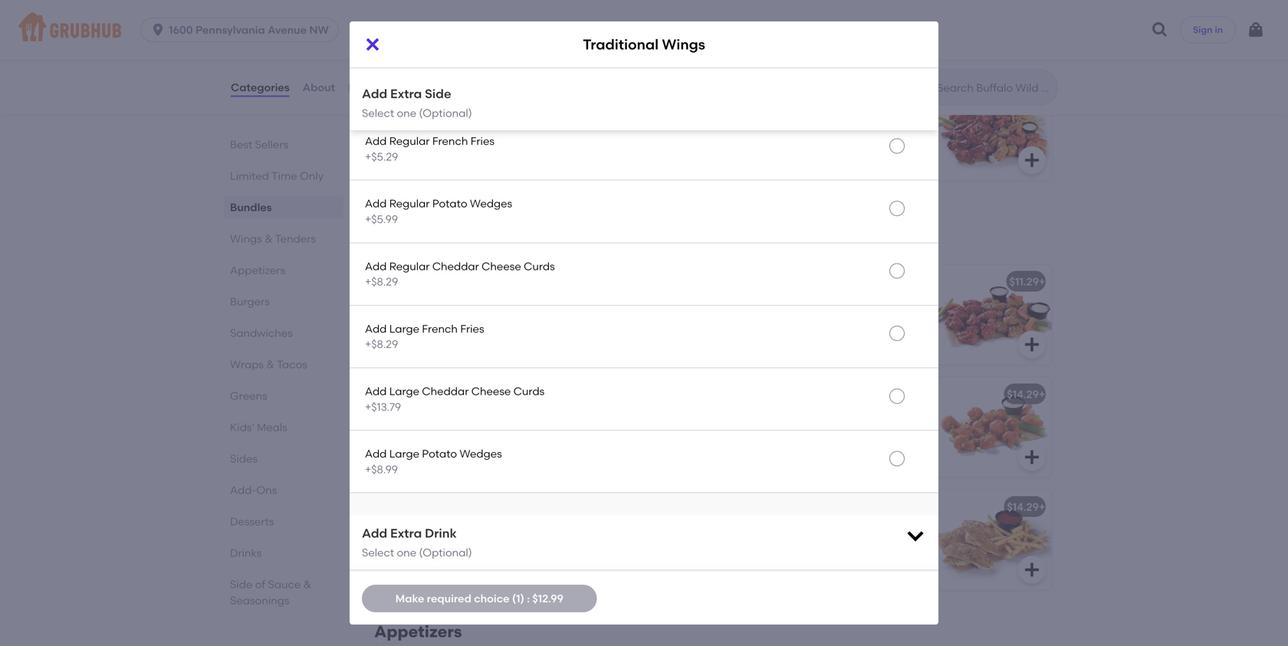 Task type: describe. For each thing, give the bounding box(es) containing it.
side of sauce & seasonings
[[230, 578, 312, 607]]

bundles bundles
[[374, 28, 438, 61]]

all-
[[765, 297, 789, 310]]

style
[[501, 313, 533, 326]]

perfectly
[[856, 313, 914, 326]]

juicy all-white chicken, lightly breaded and perfectly crispy. free dip and veggies with every wings purchase
[[730, 297, 914, 357]]

tenders inside 'chicken tenders / grilled / choice of sauce or seasoning / natural-cut french fries'
[[782, 522, 831, 536]]

boneless wings image
[[937, 265, 1052, 365]]

+$5.29
[[365, 150, 398, 163]]

2 one from the top
[[397, 107, 417, 120]]

or inside hand-breaded chicken tenders / choice of sauce or dry seasoning / natural-cut french fries
[[498, 538, 514, 551]]

$51.29
[[1012, 91, 1043, 104]]

large for +$8.99
[[389, 448, 420, 461]]

sandwiches
[[230, 327, 293, 340]]

one inside 'add extra drink select one (optional)'
[[397, 547, 417, 560]]

fries inside hand-breaded chicken tenders / choice of sauce or dry seasoning / natural-cut french fries
[[433, 569, 462, 582]]

make required choice (1) : $12.99
[[396, 592, 564, 605]]

+$46.49
[[365, 10, 404, 23]]

sides
[[230, 453, 258, 466]]

grilled
[[842, 522, 887, 536]]

& inside "award-winning & authentic buffalo, new york-style wings. free dip and veggies with every wings purchase"
[[484, 297, 492, 310]]

fries inside add regular french fries +$5.29
[[471, 135, 495, 148]]

french for large
[[422, 322, 458, 335]]

regular for +$8.29
[[389, 260, 430, 273]]

1 vertical spatial appetizers
[[374, 622, 462, 642]]

$11.29
[[1010, 275, 1039, 288]]

sign in button
[[1180, 16, 1236, 44]]

+$8.29 inside add large french fries +$8.29
[[365, 338, 398, 351]]

in
[[1215, 24, 1223, 35]]

and inside 20 traditional wings and 20 boneless wings handspun in your favorite sauce or dry seasoning. served with french fries.
[[860, 113, 884, 126]]

wings & tenders wings & tenders
[[374, 212, 508, 245]]

add-ons
[[230, 484, 277, 497]]

side up add regular french fries +$5.29
[[425, 86, 451, 101]]

sauce inside hand-breaded chicken tenders / choice of sauce or dry seasoning / natural-cut french fries
[[458, 538, 495, 551]]

+$8.29 inside add regular cheddar cheese curds +$8.29
[[365, 275, 398, 288]]

choice for hand-
[[395, 538, 438, 551]]

2 (optional) from the top
[[419, 107, 472, 120]]

ons
[[256, 484, 277, 497]]

& inside the side of sauce & seasonings
[[303, 578, 312, 591]]

best sellers
[[230, 138, 288, 151]]

traditional for 15
[[399, 113, 472, 126]]

add large potato wedges +$8.99
[[365, 448, 502, 476]]

add right about button
[[362, 86, 387, 101]]

wings & tenders
[[230, 232, 316, 245]]

fries. for 15 traditional wings and 15 boneless wings handspun in your favorite sauce or dry seasoning. served with french fries.
[[387, 175, 418, 188]]

boneless for 6
[[387, 425, 442, 438]]

$12.99
[[533, 592, 564, 605]]

served for 20
[[799, 159, 840, 172]]

potato for large
[[422, 448, 457, 461]]

boneless for 15
[[387, 128, 442, 141]]

choice
[[474, 592, 510, 605]]

+$5.99
[[365, 213, 398, 226]]

seasoning inside 'chicken tenders / grilled / choice of sauce or seasoning / natural-cut french fries'
[[852, 538, 916, 551]]

6 traditional wings / 6 boneless wings / natural cut french fries / slaw
[[387, 410, 569, 454]]

traditional & boneless combo
[[387, 388, 546, 401]]

side down bundles bundles
[[425, 73, 451, 88]]

veggies for perfectly
[[847, 328, 894, 341]]

boneless for 20
[[730, 128, 786, 141]]

$14.29 + for naked tenders® "image"
[[1007, 501, 1046, 514]]

pennsylvania
[[196, 23, 265, 36]]

about button
[[302, 60, 336, 115]]

+$8.99
[[365, 463, 398, 476]]

tenders inside hand-breaded chicken tenders / choice of sauce or dry seasoning / natural-cut french fries
[[528, 522, 577, 536]]

hand-breaded chicken tenders / choice of sauce or dry seasoning / natural-cut french fries button
[[377, 490, 709, 590]]

required
[[427, 592, 472, 605]]

only
[[300, 170, 324, 183]]

seasoning. for 15 traditional wings and 15 boneless wings handspun in your favorite sauce or dry seasoning. served with french fries.
[[387, 159, 453, 172]]

15 down 15 boneless + 15 traditional wings & fries
[[541, 113, 551, 126]]

traditional wings image
[[594, 265, 709, 365]]

add inside add regular potato wedges +$5.99
[[365, 197, 387, 210]]

main navigation navigation
[[0, 0, 1289, 60]]

categories
[[231, 81, 290, 94]]

15 boneless + 15 traditional wings & fries
[[387, 91, 602, 104]]

svg image inside main navigation navigation
[[1151, 21, 1170, 39]]

regular for +$5.99
[[389, 197, 430, 210]]

free for buffalo,
[[387, 328, 412, 341]]

(optional) inside 'add extra drink select one (optional)'
[[419, 547, 472, 560]]

fries inside 'chicken tenders / grilled / choice of sauce or seasoning / natural-cut french fries'
[[865, 554, 894, 567]]

greens
[[230, 390, 267, 403]]

handspun for 15
[[484, 128, 546, 141]]

1 6 from the left
[[387, 410, 393, 423]]

served for 15
[[456, 159, 497, 172]]

1 add extra side select one (optional) from the top
[[362, 73, 472, 107]]

2 add extra side select one (optional) from the top
[[362, 86, 472, 120]]

reviews button
[[348, 60, 392, 115]]

cut inside 'chicken tenders / grilled / choice of sauce or seasoning / natural-cut french fries'
[[793, 554, 816, 567]]

20 traditional wings and 20 boneless wings handspun in your favorite sauce or dry seasoning. served with french fries.
[[730, 113, 918, 188]]

boneless for 20
[[746, 91, 792, 104]]

add inside add regular cheddar cheese curds +$8.29
[[365, 260, 387, 273]]

in for 15
[[549, 128, 560, 141]]

of for /
[[441, 538, 456, 551]]

$14.29 for cauliflower wings image
[[1007, 388, 1039, 401]]

add large cheddar cheese curds +$13.79
[[365, 385, 545, 414]]

extra inside 'add extra drink select one (optional)'
[[390, 526, 422, 541]]

cauliflower wings image
[[937, 378, 1052, 477]]

sauce
[[268, 578, 301, 591]]

select inside 'add extra drink select one (optional)'
[[362, 547, 394, 560]]

natural- inside 'chicken tenders / grilled / choice of sauce or seasoning / natural-cut french fries'
[[738, 554, 793, 567]]

tacos
[[277, 358, 308, 371]]

+$13.79
[[365, 401, 401, 414]]

1 extra from the top
[[390, 73, 422, 88]]

seasoning inside hand-breaded chicken tenders / choice of sauce or dry seasoning / natural-cut french fries
[[387, 554, 451, 567]]

add regular cheddar cheese curds +$8.29
[[365, 260, 555, 288]]

wings.
[[535, 313, 575, 326]]

award-
[[387, 297, 431, 310]]

wraps
[[230, 358, 264, 371]]

bundles for bundles bundles
[[374, 28, 438, 48]]

york-
[[468, 313, 501, 326]]

add-
[[230, 484, 256, 497]]

add large french fries +$8.29
[[365, 322, 484, 351]]

combo
[[506, 388, 546, 401]]

every for crispy.
[[761, 344, 794, 357]]

favorite for 15
[[420, 144, 470, 157]]

chicken inside 'chicken tenders / grilled / choice of sauce or seasoning / natural-cut french fries'
[[730, 522, 780, 536]]

buffalo,
[[387, 313, 438, 326]]

:
[[527, 592, 530, 605]]

seasoning. for 20 traditional wings and 20 boneless wings handspun in your favorite sauce or dry seasoning. served with french fries.
[[730, 159, 797, 172]]

wedges for add regular potato wedges +$5.99
[[470, 197, 512, 210]]

french inside 6 traditional wings / 6 boneless wings / natural cut french fries / slaw
[[387, 441, 431, 454]]

sellers
[[255, 138, 288, 151]]

breaded inside juicy all-white chicken, lightly breaded and perfectly crispy. free dip and veggies with every wings purchase
[[777, 313, 827, 326]]

of
[[255, 578, 265, 591]]

add inside add large potato wedges +$8.99
[[365, 448, 387, 461]]

with inside juicy all-white chicken, lightly breaded and perfectly crispy. free dip and veggies with every wings purchase
[[730, 344, 758, 357]]

curds for add regular cheddar cheese curds +$8.29
[[524, 260, 555, 273]]

1600 pennsylvania avenue nw
[[169, 23, 329, 36]]

award-winning & authentic buffalo, new york-style wings. free dip and veggies with every wings purchase
[[387, 297, 575, 357]]

dry for 20
[[874, 144, 895, 157]]

naked tenders® image
[[937, 490, 1052, 590]]

sign in
[[1193, 24, 1223, 35]]

drink
[[425, 526, 457, 541]]

1 (optional) from the top
[[419, 94, 472, 107]]

regular for +$5.29
[[389, 135, 430, 148]]

2 6 from the left
[[518, 410, 525, 423]]

kids'
[[230, 421, 254, 434]]

large for +$8.29
[[389, 322, 420, 335]]

dry inside hand-breaded chicken tenders / choice of sauce or dry seasoning / natural-cut french fries
[[516, 538, 537, 551]]

cheddar for large
[[422, 385, 469, 398]]

hand-breaded chicken tenders / choice of sauce or dry seasoning / natural-cut french fries
[[387, 522, 577, 582]]

traditional & boneless combo image
[[594, 378, 709, 477]]

sauce inside 20 traditional wings and 20 boneless wings handspun in your favorite sauce or dry seasoning. served with french fries.
[[816, 144, 853, 157]]

tenders for wings & tenders wings & tenders
[[445, 212, 508, 232]]

kids' meals
[[230, 421, 287, 434]]

make
[[396, 592, 424, 605]]

in for 20
[[892, 128, 903, 141]]

burgers
[[230, 295, 270, 308]]

slaw
[[472, 441, 503, 454]]

15 down bundles bundles
[[387, 91, 397, 104]]

limited
[[230, 170, 269, 183]]

handspun for 20
[[828, 128, 890, 141]]

and inside "award-winning & authentic buffalo, new york-style wings. free dip and veggies with every wings purchase"
[[435, 328, 459, 341]]

bundles inside bundles bundles
[[374, 50, 410, 61]]

boneless for 15
[[400, 91, 446, 104]]

dip for breaded
[[800, 328, 818, 341]]

with inside 15 traditional wings and 15 boneless wings handspun in your favorite sauce or dry seasoning. served with french fries.
[[499, 159, 527, 172]]



Task type: vqa. For each thing, say whether or not it's contained in the screenshot.
Earn $3
no



Task type: locate. For each thing, give the bounding box(es) containing it.
handspun down 15 boneless + 15 traditional wings & fries
[[484, 128, 546, 141]]

15 down reviews
[[387, 113, 397, 126]]

in inside 15 traditional wings and 15 boneless wings handspun in your favorite sauce or dry seasoning. served with french fries.
[[549, 128, 560, 141]]

dry for 15
[[531, 144, 552, 157]]

0 horizontal spatial tenders
[[528, 522, 577, 536]]

0 horizontal spatial choice
[[395, 538, 438, 551]]

potato left slaw
[[422, 448, 457, 461]]

traditional inside 6 traditional wings / 6 boneless wings / natural cut french fries / slaw
[[395, 410, 468, 423]]

0 horizontal spatial in
[[549, 128, 560, 141]]

with down style
[[510, 328, 539, 341]]

veggies down york-
[[461, 328, 508, 341]]

in down 15 boneless + 15 traditional wings & fries
[[549, 128, 560, 141]]

potato inside add large potato wedges +$8.99
[[422, 448, 457, 461]]

0 horizontal spatial boneless
[[400, 91, 446, 104]]

+$8.29
[[365, 275, 398, 288], [365, 338, 398, 351]]

2 of from the left
[[776, 538, 791, 551]]

potato inside add regular potato wedges +$5.99
[[432, 197, 468, 210]]

0 vertical spatial regular
[[389, 135, 430, 148]]

+ for 'boneless wings' image
[[1039, 275, 1046, 288]]

6 up +$8.99
[[387, 410, 393, 423]]

natural-
[[461, 554, 516, 567], [738, 554, 793, 567]]

0 horizontal spatial fries.
[[387, 175, 418, 188]]

1 horizontal spatial served
[[799, 159, 840, 172]]

every for wings.
[[541, 328, 574, 341]]

+ for naked tenders® "image"
[[1039, 501, 1046, 514]]

seasonings
[[230, 594, 290, 607]]

french for regular
[[432, 135, 468, 148]]

1 vertical spatial traditional wings
[[387, 275, 479, 288]]

tenders left "grilled"
[[782, 522, 831, 536]]

add down award-
[[365, 322, 387, 335]]

dry down 20 boneless + 20 traditional wings & fries
[[874, 144, 895, 157]]

veggies down perfectly
[[847, 328, 894, 341]]

white
[[789, 297, 823, 310]]

0 vertical spatial appetizers
[[230, 264, 285, 277]]

tenders for wings & tenders
[[275, 232, 316, 245]]

traditional wings
[[583, 36, 705, 53], [387, 275, 479, 288]]

1 in from the left
[[549, 128, 560, 141]]

curds for add large cheddar cheese curds +$13.79
[[514, 385, 545, 398]]

or
[[512, 144, 528, 157], [855, 144, 872, 157], [498, 538, 514, 551], [833, 538, 849, 551]]

1 horizontal spatial cut
[[546, 425, 569, 438]]

1 horizontal spatial best
[[396, 260, 415, 271]]

wedges down 15 traditional wings and 15 boneless wings handspun in your favorite sauce or dry seasoning. served with french fries.
[[470, 197, 512, 210]]

of inside hand-breaded chicken tenders / choice of sauce or dry seasoning / natural-cut french fries
[[441, 538, 456, 551]]

1 $14.29 + from the top
[[1007, 388, 1046, 401]]

1 horizontal spatial fries.
[[730, 175, 761, 188]]

select
[[362, 94, 394, 107], [362, 107, 394, 120], [362, 547, 394, 560]]

cheese inside add regular cheddar cheese curds +$8.29
[[482, 260, 521, 273]]

handspun
[[484, 128, 546, 141], [828, 128, 890, 141]]

0 horizontal spatial 6
[[387, 410, 393, 423]]

juicy
[[730, 297, 763, 310]]

traditional inside 20 traditional wings and 20 boneless wings handspun in your favorite sauce or dry seasoning. served with french fries.
[[745, 113, 818, 126]]

with inside "award-winning & authentic buffalo, new york-style wings. free dip and veggies with every wings purchase"
[[510, 328, 539, 341]]

1 vertical spatial +$8.29
[[365, 338, 398, 351]]

traditional down traditional & boneless combo
[[395, 410, 468, 423]]

natural
[[493, 425, 543, 438]]

one up add regular french fries +$5.29
[[397, 107, 417, 120]]

1 dip from the left
[[414, 328, 432, 341]]

cheese up 6 traditional wings / 6 boneless wings / natural cut french fries / slaw
[[472, 385, 511, 398]]

1 fries. from the left
[[387, 175, 418, 188]]

1 horizontal spatial boneless
[[457, 388, 504, 401]]

regular up +$5.29
[[389, 135, 430, 148]]

0 vertical spatial large
[[389, 322, 420, 335]]

2 regular from the top
[[389, 197, 430, 210]]

chicken inside hand-breaded chicken tenders / choice of sauce or dry seasoning / natural-cut french fries
[[476, 522, 526, 536]]

one
[[397, 94, 417, 107], [397, 107, 417, 120], [397, 547, 417, 560]]

3 one from the top
[[397, 547, 417, 560]]

0 horizontal spatial dip
[[414, 328, 432, 341]]

regular inside add regular potato wedges +$5.99
[[389, 197, 430, 210]]

3 large from the top
[[389, 448, 420, 461]]

20 boneless + 20 traditional wings & fries image
[[937, 81, 1052, 180]]

0 horizontal spatial free
[[387, 328, 412, 341]]

3 regular from the top
[[389, 260, 430, 273]]

natural- inside hand-breaded chicken tenders / choice of sauce or dry seasoning / natural-cut french fries
[[461, 554, 516, 567]]

curds up natural
[[514, 385, 545, 398]]

meals
[[257, 421, 287, 434]]

large down award-
[[389, 322, 420, 335]]

1 vertical spatial potato
[[422, 448, 457, 461]]

large for +$13.79
[[389, 385, 420, 398]]

1600 pennsylvania avenue nw button
[[140, 18, 345, 42]]

free down the 'buffalo,'
[[387, 328, 412, 341]]

2 horizontal spatial cut
[[793, 554, 816, 567]]

1 vertical spatial curds
[[514, 385, 545, 398]]

$14.29 for naked tenders® "image"
[[1007, 501, 1039, 514]]

0 horizontal spatial appetizers
[[230, 264, 285, 277]]

0 horizontal spatial your
[[387, 144, 417, 157]]

regular inside add regular french fries +$5.29
[[389, 135, 430, 148]]

1 horizontal spatial dip
[[800, 328, 818, 341]]

1 purchase from the left
[[426, 344, 485, 357]]

svg image
[[1247, 21, 1266, 39], [150, 22, 166, 38], [364, 35, 382, 54], [905, 525, 927, 547], [1023, 561, 1042, 579]]

fries inside 6 traditional wings / 6 boneless wings / natural cut french fries / slaw
[[433, 441, 462, 454]]

2 tenders from the left
[[782, 522, 831, 536]]

or up (1)
[[498, 538, 514, 551]]

0 vertical spatial traditional wings
[[583, 36, 705, 53]]

with
[[499, 159, 527, 172], [843, 159, 871, 172], [510, 328, 539, 341], [730, 344, 758, 357]]

breaded down add large potato wedges +$8.99
[[423, 522, 473, 536]]

6 up natural
[[518, 410, 525, 423]]

free inside juicy all-white chicken, lightly breaded and perfectly crispy. free dip and veggies with every wings purchase
[[773, 328, 798, 341]]

boneless inside 15 traditional wings and 15 boneless wings handspun in your favorite sauce or dry seasoning. served with french fries.
[[387, 128, 442, 141]]

french inside 20 traditional wings and 20 boneless wings handspun in your favorite sauce or dry seasoning. served with french fries.
[[874, 159, 918, 172]]

seasoning
[[852, 538, 916, 551], [387, 554, 451, 567]]

0 vertical spatial potato
[[432, 197, 468, 210]]

boneless up 20 traditional wings and 20 boneless wings handspun in your favorite sauce or dry seasoning. served with french fries.
[[746, 91, 792, 104]]

large inside add large french fries +$8.29
[[389, 322, 420, 335]]

crispy.
[[730, 328, 770, 341]]

svg image for $14.29
[[1023, 448, 1042, 467]]

curds
[[524, 260, 555, 273], [514, 385, 545, 398]]

1 horizontal spatial choice
[[730, 538, 774, 551]]

add inside add large french fries +$8.29
[[365, 322, 387, 335]]

/
[[510, 410, 516, 423], [484, 425, 490, 438], [464, 441, 470, 454], [834, 522, 839, 536], [889, 522, 895, 536], [387, 538, 392, 551], [453, 554, 459, 567], [730, 554, 736, 567]]

3 extra from the top
[[390, 526, 422, 541]]

3 select from the top
[[362, 547, 394, 560]]

1 $14.29 from the top
[[1007, 388, 1039, 401]]

one right the reviews button
[[397, 94, 417, 107]]

tenders down time on the top left of the page
[[275, 232, 316, 245]]

1 vertical spatial seasoning
[[387, 554, 451, 567]]

svg image for $11.29
[[1023, 335, 1042, 354]]

1 one from the top
[[397, 94, 417, 107]]

add extra drink select one (optional)
[[362, 526, 472, 560]]

french down winning on the top of page
[[422, 322, 458, 335]]

Search Buffalo Wild Wings search field
[[936, 81, 1053, 95]]

select down hand-
[[362, 547, 394, 560]]

2 select from the top
[[362, 107, 394, 120]]

veggies inside "award-winning & authentic buffalo, new york-style wings. free dip and veggies with every wings purchase"
[[461, 328, 508, 341]]

served up add regular potato wedges +$5.99
[[456, 159, 497, 172]]

your inside 15 traditional wings and 15 boneless wings handspun in your favorite sauce or dry seasoning. served with french fries.
[[387, 144, 417, 157]]

boneless inside 6 traditional wings / 6 boneless wings / natural cut french fries / slaw
[[387, 425, 442, 438]]

0 vertical spatial bundles
[[374, 28, 438, 48]]

0 horizontal spatial natural-
[[461, 554, 516, 567]]

french inside hand-breaded chicken tenders / choice of sauce or dry seasoning / natural-cut french fries
[[387, 569, 431, 582]]

2 in from the left
[[892, 128, 903, 141]]

or down 20 boneless + 20 traditional wings & fries
[[855, 144, 872, 157]]

add inside 'add extra drink select one (optional)'
[[362, 526, 387, 541]]

20
[[730, 91, 743, 104], [804, 91, 817, 104], [730, 113, 743, 126], [887, 113, 899, 126]]

cut inside hand-breaded chicken tenders / choice of sauce or dry seasoning / natural-cut french fries
[[516, 554, 539, 567]]

1 seasoning. from the left
[[387, 159, 453, 172]]

1 vertical spatial every
[[761, 344, 794, 357]]

served
[[456, 159, 497, 172], [799, 159, 840, 172]]

2 fries. from the left
[[730, 175, 761, 188]]

purchase down new
[[426, 344, 485, 357]]

avenue
[[268, 23, 307, 36]]

free inside "award-winning & authentic buffalo, new york-style wings. free dip and veggies with every wings purchase"
[[387, 328, 412, 341]]

add inside add large cheddar cheese curds +$13.79
[[365, 385, 387, 398]]

boneless up add regular french fries +$5.29
[[400, 91, 446, 104]]

2 served from the left
[[799, 159, 840, 172]]

dip inside "award-winning & authentic buffalo, new york-style wings. free dip and veggies with every wings purchase"
[[414, 328, 432, 341]]

cheese inside add large cheddar cheese curds +$13.79
[[472, 385, 511, 398]]

1 horizontal spatial seasoning
[[852, 538, 916, 551]]

or down 15 boneless + 15 traditional wings & fries
[[512, 144, 528, 157]]

15 boneless + 15 traditional wings & fries image
[[594, 81, 709, 180]]

or inside 'chicken tenders / grilled / choice of sauce or seasoning / natural-cut french fries'
[[833, 538, 849, 551]]

with down 15 boneless + 15 traditional wings & fries
[[499, 159, 527, 172]]

tenders up seller
[[413, 234, 448, 245]]

dip inside juicy all-white chicken, lightly breaded and perfectly crispy. free dip and veggies with every wings purchase
[[800, 328, 818, 341]]

of for natural-
[[776, 538, 791, 551]]

cheddar up 6 traditional wings / 6 boneless wings / natural cut french fries / slaw
[[422, 385, 469, 398]]

purchase inside "award-winning & authentic buffalo, new york-style wings. free dip and veggies with every wings purchase"
[[426, 344, 485, 357]]

favorite down 20 boneless + 20 traditional wings & fries
[[763, 144, 814, 157]]

1 horizontal spatial traditional wings
[[583, 36, 705, 53]]

2 $14.29 from the top
[[1007, 501, 1039, 514]]

every
[[541, 328, 574, 341], [761, 344, 794, 357]]

large up +$8.99
[[389, 448, 420, 461]]

1 vertical spatial french
[[422, 322, 458, 335]]

0 vertical spatial seasoning
[[852, 538, 916, 551]]

wings
[[474, 113, 512, 126], [820, 113, 858, 126], [445, 128, 482, 141], [788, 128, 825, 141], [387, 344, 424, 357], [797, 344, 834, 357], [470, 410, 508, 423], [445, 425, 482, 438]]

add up +$5.99
[[365, 197, 387, 210]]

1 regular from the top
[[389, 135, 430, 148]]

free
[[387, 328, 412, 341], [773, 328, 798, 341]]

add regular french fries +$5.29
[[365, 135, 495, 163]]

free for lightly
[[773, 328, 798, 341]]

purchase for york-
[[426, 344, 485, 357]]

add left best seller
[[365, 260, 387, 273]]

1 large from the top
[[389, 322, 420, 335]]

with inside 20 traditional wings and 20 boneless wings handspun in your favorite sauce or dry seasoning. served with french fries.
[[843, 159, 871, 172]]

add extra side select one (optional) down bundles bundles
[[362, 73, 472, 107]]

1 vertical spatial $14.29
[[1007, 501, 1039, 514]]

limited time only
[[230, 170, 324, 183]]

0 vertical spatial best
[[230, 138, 252, 151]]

2 dip from the left
[[800, 328, 818, 341]]

breaded
[[777, 313, 827, 326], [423, 522, 473, 536]]

large inside add large potato wedges +$8.99
[[389, 448, 420, 461]]

add up the +$13.79
[[365, 385, 387, 398]]

2 free from the left
[[773, 328, 798, 341]]

seller
[[418, 260, 443, 271]]

sauce
[[473, 144, 509, 157], [816, 144, 853, 157], [458, 538, 495, 551], [794, 538, 830, 551]]

handspun inside 20 traditional wings and 20 boneless wings handspun in your favorite sauce or dry seasoning. served with french fries.
[[828, 128, 890, 141]]

1 vertical spatial best
[[396, 260, 415, 271]]

regular up +$5.99
[[389, 197, 430, 210]]

seasoning down hand-
[[387, 554, 451, 567]]

2 favorite from the left
[[763, 144, 814, 157]]

dip down white
[[800, 328, 818, 341]]

lightly
[[730, 313, 774, 326]]

1 horizontal spatial handspun
[[828, 128, 890, 141]]

seasoning.
[[387, 159, 453, 172], [730, 159, 797, 172]]

and inside 15 traditional wings and 15 boneless wings handspun in your favorite sauce or dry seasoning. served with french fries.
[[514, 113, 538, 126]]

favorite for 20
[[763, 144, 814, 157]]

choice inside hand-breaded chicken tenders / choice of sauce or dry seasoning / natural-cut french fries
[[395, 538, 438, 551]]

curds inside add large cheddar cheese curds +$13.79
[[514, 385, 545, 398]]

2 choice from the left
[[730, 538, 774, 551]]

fries. inside 15 traditional wings and 15 boneless wings handspun in your favorite sauce or dry seasoning. served with french fries.
[[387, 175, 418, 188]]

curds inside add regular cheddar cheese curds +$8.29
[[524, 260, 555, 273]]

purchase inside juicy all-white chicken, lightly breaded and perfectly crispy. free dip and veggies with every wings purchase
[[836, 344, 895, 357]]

bundles for bundles
[[230, 201, 272, 214]]

1 natural- from the left
[[461, 554, 516, 567]]

fries. for 20 traditional wings and 20 boneless wings handspun in your favorite sauce or dry seasoning. served with french fries.
[[730, 175, 761, 188]]

1 vertical spatial regular
[[389, 197, 430, 210]]

0 horizontal spatial chicken
[[476, 522, 526, 536]]

traditional for 6
[[395, 410, 468, 423]]

add down bundles bundles
[[362, 73, 387, 88]]

1 +$8.29 from the top
[[365, 275, 398, 288]]

seasoning. inside 20 traditional wings and 20 boneless wings handspun in your favorite sauce or dry seasoning. served with french fries.
[[730, 159, 797, 172]]

0 horizontal spatial seasoning
[[387, 554, 451, 567]]

0 horizontal spatial of
[[441, 538, 456, 551]]

1 your from the left
[[387, 144, 417, 157]]

1 horizontal spatial free
[[773, 328, 798, 341]]

1 horizontal spatial seasoning.
[[730, 159, 797, 172]]

1 chicken from the left
[[476, 522, 526, 536]]

tenders
[[445, 212, 508, 232], [275, 232, 316, 245], [413, 234, 448, 245]]

with down 20 boneless + 20 traditional wings & fries
[[843, 159, 871, 172]]

0 vertical spatial fries
[[433, 441, 462, 454]]

cheddar inside add regular cheddar cheese curds +$8.29
[[432, 260, 479, 273]]

new
[[440, 313, 466, 326]]

cheese up authentic
[[482, 260, 521, 273]]

0 horizontal spatial breaded
[[423, 522, 473, 536]]

1 vertical spatial large
[[389, 385, 420, 398]]

1 horizontal spatial your
[[730, 144, 761, 157]]

your for 20
[[730, 144, 761, 157]]

$14.29 + for cauliflower wings image
[[1007, 388, 1046, 401]]

1 select from the top
[[362, 94, 394, 107]]

categories button
[[230, 60, 290, 115]]

1600
[[169, 23, 193, 36]]

2 vertical spatial bundles
[[230, 201, 272, 214]]

1 horizontal spatial chicken
[[730, 522, 780, 536]]

large inside add large cheddar cheese curds +$13.79
[[389, 385, 420, 398]]

1 served from the left
[[456, 159, 497, 172]]

1 vertical spatial cheddar
[[422, 385, 469, 398]]

dip down the 'buffalo,'
[[414, 328, 432, 341]]

best for best sellers
[[230, 138, 252, 151]]

2 purchase from the left
[[836, 344, 895, 357]]

one down hand-
[[397, 547, 417, 560]]

1 handspun from the left
[[484, 128, 546, 141]]

purchase for and
[[836, 344, 895, 357]]

appetizers up burgers on the top left
[[230, 264, 285, 277]]

+ for cauliflower wings image
[[1039, 388, 1046, 401]]

every down wings.
[[541, 328, 574, 341]]

side
[[425, 73, 451, 88], [425, 86, 451, 101], [230, 578, 253, 591]]

drinks
[[230, 547, 262, 560]]

2 vertical spatial fries
[[433, 569, 462, 582]]

sauce inside 'chicken tenders / grilled / choice of sauce or seasoning / natural-cut french fries'
[[794, 538, 830, 551]]

tenders up $12.99
[[528, 522, 577, 536]]

0 horizontal spatial veggies
[[461, 328, 508, 341]]

regular up award-
[[389, 260, 430, 273]]

in down 20 boneless + 20 traditional wings & fries
[[892, 128, 903, 141]]

favorite
[[420, 144, 470, 157], [763, 144, 814, 157]]

desserts
[[230, 515, 274, 528]]

1 vertical spatial cheese
[[472, 385, 511, 398]]

1 veggies from the left
[[461, 328, 508, 341]]

2 chicken from the left
[[730, 522, 780, 536]]

add regular potato wedges +$5.99
[[365, 197, 512, 226]]

0 vertical spatial $14.29 +
[[1007, 388, 1046, 401]]

0 horizontal spatial traditional wings
[[387, 275, 479, 288]]

side inside the side of sauce & seasonings
[[230, 578, 253, 591]]

time
[[272, 170, 297, 183]]

1 horizontal spatial tenders
[[782, 522, 831, 536]]

wraps & tacos
[[230, 358, 308, 371]]

veggies inside juicy all-white chicken, lightly breaded and perfectly crispy. free dip and veggies with every wings purchase
[[847, 328, 894, 341]]

wedges inside add large potato wedges +$8.99
[[460, 448, 502, 461]]

15 up 15 traditional wings and 15 boneless wings handspun in your favorite sauce or dry seasoning. served with french fries.
[[458, 91, 469, 104]]

side left of
[[230, 578, 253, 591]]

traditional down 20 boneless + 20 traditional wings & fries
[[745, 113, 818, 126]]

of inside 'chicken tenders / grilled / choice of sauce or seasoning / natural-cut french fries'
[[776, 538, 791, 551]]

$14.29
[[1007, 388, 1039, 401], [1007, 501, 1039, 514]]

1 choice from the left
[[395, 538, 438, 551]]

chicken,
[[826, 297, 878, 310]]

fries. inside 20 traditional wings and 20 boneless wings handspun in your favorite sauce or dry seasoning. served with french fries.
[[730, 175, 761, 188]]

15 traditional wings and 15 boneless wings handspun in your favorite sauce or dry seasoning. served with french fries.
[[387, 113, 574, 188]]

dry inside 15 traditional wings and 15 boneless wings handspun in your favorite sauce or dry seasoning. served with french fries.
[[531, 144, 552, 157]]

or down "grilled"
[[833, 538, 849, 551]]

2 large from the top
[[389, 385, 420, 398]]

add down +$8.99
[[362, 526, 387, 541]]

0 horizontal spatial favorite
[[420, 144, 470, 157]]

wedges inside add regular potato wedges +$5.99
[[470, 197, 512, 210]]

0 vertical spatial $14.29
[[1007, 388, 1039, 401]]

1 horizontal spatial purchase
[[836, 344, 895, 357]]

handspun inside 15 traditional wings and 15 boneless wings handspun in your favorite sauce or dry seasoning. served with french fries.
[[484, 128, 546, 141]]

chicken tenders / grilled / choice of sauce or seasoning / natural-cut french fries
[[730, 522, 916, 567]]

1 free from the left
[[387, 328, 412, 341]]

1 horizontal spatial in
[[892, 128, 903, 141]]

tenders
[[528, 522, 577, 536], [782, 522, 831, 536]]

cheddar up winning on the top of page
[[432, 260, 479, 273]]

sauce inside 15 traditional wings and 15 boneless wings handspun in your favorite sauce or dry seasoning. served with french fries.
[[473, 144, 509, 157]]

in inside 20 traditional wings and 20 boneless wings handspun in your favorite sauce or dry seasoning. served with french fries.
[[892, 128, 903, 141]]

wings inside juicy all-white chicken, lightly breaded and perfectly crispy. free dip and veggies with every wings purchase
[[797, 344, 834, 357]]

winning
[[431, 297, 481, 310]]

dip
[[414, 328, 432, 341], [800, 328, 818, 341]]

tenders up add regular cheddar cheese curds +$8.29
[[445, 212, 508, 232]]

choice for chicken
[[730, 538, 774, 551]]

add up +$8.99
[[365, 448, 387, 461]]

french inside add regular french fries +$5.29
[[432, 135, 468, 148]]

&
[[566, 91, 574, 104], [914, 91, 923, 104], [429, 212, 441, 232], [265, 232, 273, 245], [404, 234, 411, 245], [484, 297, 492, 310], [266, 358, 275, 371], [446, 388, 455, 401], [303, 578, 312, 591]]

cheddar for regular
[[432, 260, 479, 273]]

in
[[549, 128, 560, 141], [892, 128, 903, 141]]

select up +$5.29
[[362, 94, 394, 107]]

dry down 15 boneless + 15 traditional wings & fries
[[531, 144, 552, 157]]

1 horizontal spatial of
[[776, 538, 791, 551]]

2 your from the left
[[730, 144, 761, 157]]

sign
[[1193, 24, 1213, 35]]

fries up required
[[433, 569, 462, 582]]

french down 15 boneless + 15 traditional wings & fries
[[432, 135, 468, 148]]

0 vertical spatial cheddar
[[432, 260, 479, 273]]

hand-breaded tenders image
[[594, 490, 709, 590]]

seasoning. inside 15 traditional wings and 15 boneless wings handspun in your favorite sauce or dry seasoning. served with french fries.
[[387, 159, 453, 172]]

3 (optional) from the top
[[419, 547, 472, 560]]

potato for regular
[[432, 197, 468, 210]]

1 horizontal spatial appetizers
[[374, 622, 462, 642]]

0 vertical spatial curds
[[524, 260, 555, 273]]

1 horizontal spatial 6
[[518, 410, 525, 423]]

(1)
[[512, 592, 525, 605]]

seasoning down "grilled"
[[852, 538, 916, 551]]

served inside 20 traditional wings and 20 boneless wings handspun in your favorite sauce or dry seasoning. served with french fries.
[[799, 159, 840, 172]]

best for best seller
[[396, 260, 415, 271]]

nw
[[309, 23, 329, 36]]

or inside 15 traditional wings and 15 boneless wings handspun in your favorite sauce or dry seasoning. served with french fries.
[[512, 144, 528, 157]]

every inside juicy all-white chicken, lightly breaded and perfectly crispy. free dip and veggies with every wings purchase
[[761, 344, 794, 357]]

about
[[303, 81, 335, 94]]

0 horizontal spatial handspun
[[484, 128, 546, 141]]

add extra side select one (optional) up add regular french fries +$5.29
[[362, 86, 472, 120]]

0 vertical spatial french
[[432, 135, 468, 148]]

1 horizontal spatial veggies
[[847, 328, 894, 341]]

reviews
[[348, 81, 391, 94]]

1 vertical spatial wedges
[[460, 448, 502, 461]]

free down all-
[[773, 328, 798, 341]]

1 vertical spatial bundles
[[374, 50, 410, 61]]

fries left slaw
[[433, 441, 462, 454]]

wedges for add large potato wedges +$8.99
[[460, 448, 502, 461]]

2 veggies from the left
[[847, 328, 894, 341]]

0 horizontal spatial served
[[456, 159, 497, 172]]

cut
[[546, 425, 569, 438], [516, 554, 539, 567], [793, 554, 816, 567]]

authentic
[[494, 297, 557, 310]]

cheese for add large cheddar cheese curds +$13.79
[[472, 385, 511, 398]]

potato
[[432, 197, 468, 210], [422, 448, 457, 461]]

$11.29 +
[[1010, 275, 1046, 288]]

2 natural- from the left
[[738, 554, 793, 567]]

potato up wings & tenders wings & tenders
[[432, 197, 468, 210]]

of
[[441, 538, 456, 551], [776, 538, 791, 551]]

1 horizontal spatial breaded
[[777, 313, 827, 326]]

every down crispy.
[[761, 344, 794, 357]]

appetizers down make
[[374, 622, 462, 642]]

traditional
[[399, 113, 472, 126], [745, 113, 818, 126], [395, 410, 468, 423]]

add inside add regular french fries +$5.29
[[365, 135, 387, 148]]

your inside 20 traditional wings and 20 boneless wings handspun in your favorite sauce or dry seasoning. served with french fries.
[[730, 144, 761, 157]]

0 horizontal spatial every
[[541, 328, 574, 341]]

0 vertical spatial cheese
[[482, 260, 521, 273]]

french
[[530, 159, 574, 172], [874, 159, 918, 172], [387, 441, 431, 454], [818, 554, 863, 567], [387, 569, 431, 582]]

choice
[[395, 538, 438, 551], [730, 538, 774, 551]]

best seller
[[396, 260, 443, 271]]

wings inside "award-winning & authentic buffalo, new york-style wings. free dip and veggies with every wings purchase"
[[387, 344, 424, 357]]

dip for new
[[414, 328, 432, 341]]

0 horizontal spatial seasoning.
[[387, 159, 453, 172]]

2 $14.29 + from the top
[[1007, 501, 1046, 514]]

+$46.49 button
[[350, 0, 939, 40]]

best left seller
[[396, 260, 415, 271]]

0 vertical spatial +$8.29
[[365, 275, 398, 288]]

select down reviews
[[362, 107, 394, 120]]

1 of from the left
[[441, 538, 456, 551]]

svg image
[[1151, 21, 1170, 39], [1023, 151, 1042, 170], [1023, 335, 1042, 354], [1023, 448, 1042, 467], [680, 561, 698, 579]]

traditional up add regular french fries +$5.29
[[399, 113, 472, 126]]

regular
[[389, 135, 430, 148], [389, 197, 430, 210], [389, 260, 430, 273]]

cut inside 6 traditional wings / 6 boneless wings / natural cut french fries / slaw
[[546, 425, 569, 438]]

1 favorite from the left
[[420, 144, 470, 157]]

wings
[[662, 36, 705, 53], [531, 91, 564, 104], [879, 91, 912, 104], [374, 212, 425, 232], [230, 232, 262, 245], [374, 234, 402, 245], [446, 275, 479, 288]]

best left 'sellers'
[[230, 138, 252, 151]]

0 horizontal spatial purchase
[[426, 344, 485, 357]]

1 horizontal spatial every
[[761, 344, 794, 357]]

favorite inside 15 traditional wings and 15 boneless wings handspun in your favorite sauce or dry seasoning. served with french fries.
[[420, 144, 470, 157]]

breaded inside hand-breaded chicken tenders / choice of sauce or dry seasoning / natural-cut french fries
[[423, 522, 473, 536]]

2 vertical spatial regular
[[389, 260, 430, 273]]

served down 20 boneless + 20 traditional wings & fries
[[799, 159, 840, 172]]

large up the +$13.79
[[389, 385, 420, 398]]

1 horizontal spatial favorite
[[763, 144, 814, 157]]

boneless up 6 traditional wings / 6 boneless wings / natural cut french fries / slaw
[[457, 388, 504, 401]]

cheese for add regular cheddar cheese curds +$8.29
[[482, 260, 521, 273]]

wedges down natural
[[460, 448, 502, 461]]

breaded down white
[[777, 313, 827, 326]]

hand-
[[387, 522, 423, 536]]

french inside 15 traditional wings and 15 boneless wings handspun in your favorite sauce or dry seasoning. served with french fries.
[[530, 159, 574, 172]]

2 horizontal spatial boneless
[[746, 91, 792, 104]]

regular inside add regular cheddar cheese curds +$8.29
[[389, 260, 430, 273]]

0 vertical spatial breaded
[[777, 313, 827, 326]]

fries down "grilled"
[[865, 554, 894, 567]]

+$8.29 up award-
[[365, 275, 398, 288]]

2 seasoning. from the left
[[730, 159, 797, 172]]

favorite inside 20 traditional wings and 20 boneless wings handspun in your favorite sauce or dry seasoning. served with french fries.
[[763, 144, 814, 157]]

boneless
[[400, 91, 446, 104], [746, 91, 792, 104], [457, 388, 504, 401]]

20 boneless + 20 traditional wings & fries
[[730, 91, 950, 104]]

french
[[432, 135, 468, 148], [422, 322, 458, 335]]

fries
[[577, 91, 602, 104], [925, 91, 950, 104], [471, 135, 495, 148], [460, 322, 484, 335]]

purchase down perfectly
[[836, 344, 895, 357]]

dry inside 20 traditional wings and 20 boneless wings handspun in your favorite sauce or dry seasoning. served with french fries.
[[874, 144, 895, 157]]

cheddar inside add large cheddar cheese curds +$13.79
[[422, 385, 469, 398]]

1 horizontal spatial natural-
[[738, 554, 793, 567]]

with down crispy.
[[730, 344, 758, 357]]

favorite up add regular potato wedges +$5.99
[[420, 144, 470, 157]]

1 vertical spatial fries
[[865, 554, 894, 567]]

your for 15
[[387, 144, 417, 157]]

every inside "award-winning & authentic buffalo, new york-style wings. free dip and veggies with every wings purchase"
[[541, 328, 574, 341]]

or inside 20 traditional wings and 20 boneless wings handspun in your favorite sauce or dry seasoning. served with french fries.
[[855, 144, 872, 157]]

0 vertical spatial wedges
[[470, 197, 512, 210]]

dry up :
[[516, 538, 537, 551]]

2 extra from the top
[[390, 86, 422, 101]]

0 horizontal spatial cut
[[516, 554, 539, 567]]

svg image inside 1600 pennsylvania avenue nw button
[[150, 22, 166, 38]]

+
[[449, 91, 455, 104], [795, 91, 801, 104], [1039, 275, 1046, 288], [1039, 388, 1046, 401], [1039, 501, 1046, 514]]

2 vertical spatial large
[[389, 448, 420, 461]]

boneless inside 20 traditional wings and 20 boneless wings handspun in your favorite sauce or dry seasoning. served with french fries.
[[730, 128, 786, 141]]

1 tenders from the left
[[528, 522, 577, 536]]

fries inside add large french fries +$8.29
[[460, 322, 484, 335]]

2 +$8.29 from the top
[[365, 338, 398, 351]]

+$8.29 down the 'buffalo,'
[[365, 338, 398, 351]]

add up +$5.29
[[365, 135, 387, 148]]

french inside 'chicken tenders / grilled / choice of sauce or seasoning / natural-cut french fries'
[[818, 554, 863, 567]]

traditional for 20
[[745, 113, 818, 126]]

curds up authentic
[[524, 260, 555, 273]]

1 vertical spatial $14.29 +
[[1007, 501, 1046, 514]]

0 vertical spatial every
[[541, 328, 574, 341]]

chicken
[[476, 522, 526, 536], [730, 522, 780, 536]]

svg image for $51.29
[[1023, 151, 1042, 170]]

0 horizontal spatial best
[[230, 138, 252, 151]]

1 vertical spatial breaded
[[423, 522, 473, 536]]

handspun down 20 boneless + 20 traditional wings & fries
[[828, 128, 890, 141]]

veggies for style
[[461, 328, 508, 341]]

2 handspun from the left
[[828, 128, 890, 141]]



